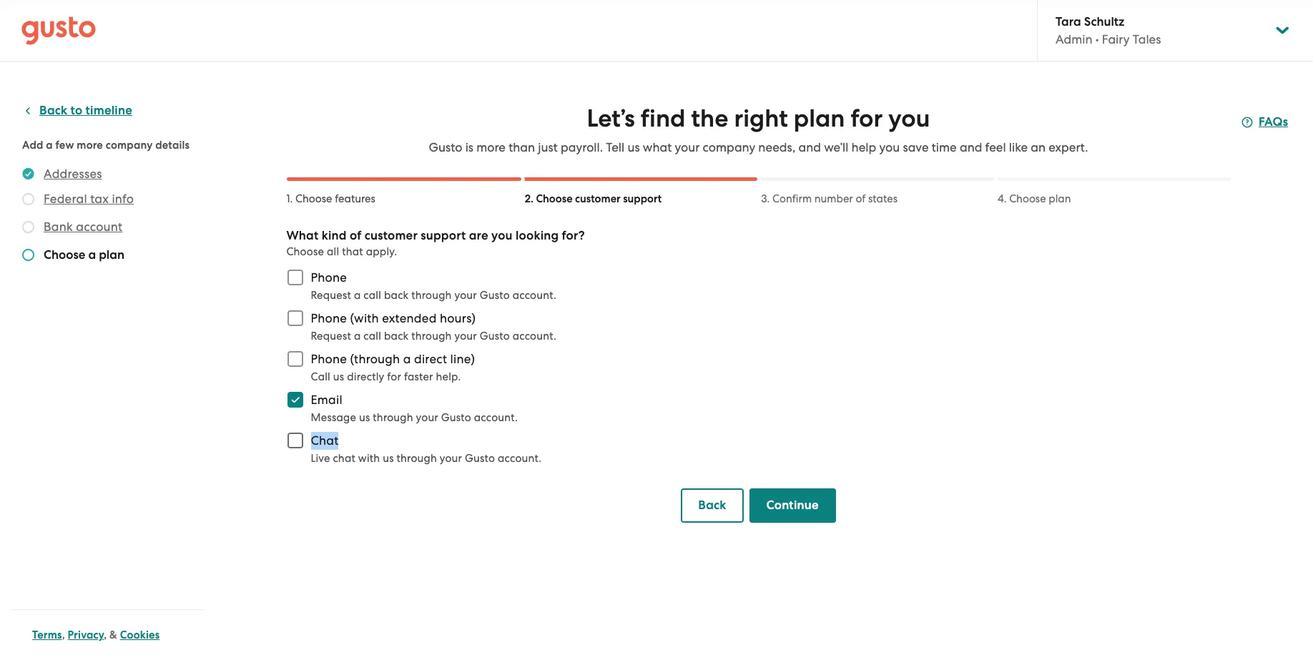 Task type: locate. For each thing, give the bounding box(es) containing it.
back for phone (with extended hours)
[[384, 330, 409, 343]]

choose down like
[[1010, 193, 1047, 205]]

1 vertical spatial request
[[311, 330, 351, 343]]

choose
[[296, 193, 332, 205], [536, 193, 573, 205], [1010, 193, 1047, 205], [287, 245, 324, 258], [44, 248, 85, 263]]

phone (with extended hours)
[[311, 311, 476, 326]]

2 phone from the top
[[311, 311, 347, 326]]

back inside 'button'
[[39, 103, 68, 118]]

0 vertical spatial call
[[364, 289, 381, 302]]

of
[[856, 193, 866, 205], [350, 228, 362, 243]]

through down message us through your gusto account. at the left bottom of the page
[[397, 452, 437, 465]]

0 vertical spatial customer
[[575, 193, 621, 205]]

like
[[1010, 140, 1028, 155]]

circle check image
[[22, 165, 34, 182]]

back to timeline button
[[22, 102, 132, 120]]

2 vertical spatial plan
[[99, 248, 125, 263]]

1 horizontal spatial of
[[856, 193, 866, 205]]

phone for phone (with extended hours)
[[311, 311, 347, 326]]

choose down what
[[287, 245, 324, 258]]

account
[[76, 220, 123, 234]]

for
[[851, 104, 883, 133], [387, 371, 402, 384]]

2 back from the top
[[384, 330, 409, 343]]

support down what
[[623, 193, 662, 205]]

choose plan
[[1010, 193, 1072, 205]]

0 horizontal spatial plan
[[99, 248, 125, 263]]

1 request from the top
[[311, 289, 351, 302]]

your
[[675, 140, 700, 155], [455, 289, 477, 302], [455, 330, 477, 343], [416, 411, 439, 424], [440, 452, 462, 465]]

plan
[[794, 104, 845, 133], [1049, 193, 1072, 205], [99, 248, 125, 263]]

of left states
[[856, 193, 866, 205]]

more right is
[[477, 140, 506, 155]]

through up the direct
[[412, 330, 452, 343]]

0 vertical spatial phone
[[311, 271, 347, 285]]

back to timeline
[[39, 103, 132, 118]]

0 horizontal spatial ,
[[62, 629, 65, 642]]

privacy
[[68, 629, 104, 642]]

your up hours)
[[455, 289, 477, 302]]

choose for choose customer support
[[536, 193, 573, 205]]

account. for chat
[[498, 452, 542, 465]]

1 horizontal spatial back
[[699, 498, 727, 513]]

are
[[469, 228, 489, 243]]

check image
[[22, 193, 34, 205]]

0 horizontal spatial of
[[350, 228, 362, 243]]

0 vertical spatial back
[[39, 103, 68, 118]]

choose for choose a plan
[[44, 248, 85, 263]]

choose for choose plan
[[1010, 193, 1047, 205]]

call
[[364, 289, 381, 302], [364, 330, 381, 343]]

request down the (with on the top of the page
[[311, 330, 351, 343]]

2 call from the top
[[364, 330, 381, 343]]

just
[[538, 140, 558, 155]]

a inside 'list'
[[88, 248, 96, 263]]

federal
[[44, 192, 87, 206]]

0 horizontal spatial customer
[[365, 228, 418, 243]]

plan down "account"
[[99, 248, 125, 263]]

1 horizontal spatial more
[[477, 140, 506, 155]]

phone down all
[[311, 271, 347, 285]]

plan down expert.
[[1049, 193, 1072, 205]]

admin
[[1056, 32, 1093, 47]]

addresses button
[[44, 165, 102, 182]]

0 vertical spatial request
[[311, 289, 351, 302]]

1 request a call back through your gusto account. from the top
[[311, 289, 557, 302]]

1 call from the top
[[364, 289, 381, 302]]

2 , from the left
[[104, 629, 107, 642]]

company down the
[[703, 140, 756, 155]]

2 vertical spatial you
[[492, 228, 513, 243]]

request a call back through your gusto account. up the direct
[[311, 330, 557, 343]]

1 vertical spatial plan
[[1049, 193, 1072, 205]]

you right help
[[880, 140, 900, 155]]

apply.
[[366, 245, 397, 258]]

, left privacy
[[62, 629, 65, 642]]

your down hours)
[[455, 330, 477, 343]]

an
[[1031, 140, 1046, 155]]

your down message us through your gusto account. at the left bottom of the page
[[440, 452, 462, 465]]

Phone (with extended hours) checkbox
[[279, 303, 311, 334]]

1 horizontal spatial plan
[[794, 104, 845, 133]]

Phone (through a direct line) checkbox
[[279, 344, 311, 375]]

needs,
[[759, 140, 796, 155]]

for up help
[[851, 104, 883, 133]]

with
[[358, 452, 380, 465]]

0 horizontal spatial back
[[39, 103, 68, 118]]

Email checkbox
[[279, 384, 311, 416]]

help
[[852, 140, 877, 155]]

,
[[62, 629, 65, 642], [104, 629, 107, 642]]

save
[[903, 140, 929, 155]]

support
[[623, 193, 662, 205], [421, 228, 466, 243]]

1 vertical spatial back
[[699, 498, 727, 513]]

tara
[[1056, 14, 1082, 29]]

choose a plan list
[[22, 165, 198, 267]]

1 horizontal spatial ,
[[104, 629, 107, 642]]

you right are
[[492, 228, 513, 243]]

a up the (with on the top of the page
[[354, 289, 361, 302]]

1 horizontal spatial and
[[960, 140, 983, 155]]

1 horizontal spatial support
[[623, 193, 662, 205]]

back for back
[[699, 498, 727, 513]]

0 horizontal spatial and
[[799, 140, 822, 155]]

you for for
[[889, 104, 931, 133]]

Chat checkbox
[[279, 425, 311, 457]]

request
[[311, 289, 351, 302], [311, 330, 351, 343]]

you up save
[[889, 104, 931, 133]]

message
[[311, 411, 356, 424]]

choose customer support
[[536, 193, 662, 205]]

1 vertical spatial phone
[[311, 311, 347, 326]]

check image
[[22, 221, 34, 233], [22, 249, 34, 261]]

call up the (with on the top of the page
[[364, 289, 381, 302]]

back
[[39, 103, 68, 118], [699, 498, 727, 513]]

phone
[[311, 271, 347, 285], [311, 311, 347, 326], [311, 352, 347, 366]]

for down the phone (through a direct line)
[[387, 371, 402, 384]]

1 vertical spatial customer
[[365, 228, 418, 243]]

account. for phone (with extended hours)
[[513, 330, 557, 343]]

support left are
[[421, 228, 466, 243]]

us right call in the bottom left of the page
[[333, 371, 344, 384]]

1 vertical spatial you
[[880, 140, 900, 155]]

number
[[815, 193, 854, 205]]

federal tax info
[[44, 192, 134, 206]]

2 vertical spatial phone
[[311, 352, 347, 366]]

of inside what kind of customer support are you looking for? choose all that apply.
[[350, 228, 362, 243]]

choose inside what kind of customer support are you looking for? choose all that apply.
[[287, 245, 324, 258]]

a
[[46, 139, 53, 152], [88, 248, 96, 263], [354, 289, 361, 302], [354, 330, 361, 343], [403, 352, 411, 366]]

0 vertical spatial you
[[889, 104, 931, 133]]

faqs
[[1260, 115, 1289, 130]]

choose up looking
[[536, 193, 573, 205]]

of for number
[[856, 193, 866, 205]]

customer inside what kind of customer support are you looking for? choose all that apply.
[[365, 228, 418, 243]]

1 back from the top
[[384, 289, 409, 302]]

customer up for?
[[575, 193, 621, 205]]

1 vertical spatial of
[[350, 228, 362, 243]]

that
[[342, 245, 363, 258]]

us right tell
[[628, 140, 640, 155]]

is
[[466, 140, 474, 155]]

feel
[[986, 140, 1007, 155]]

phone for phone
[[311, 271, 347, 285]]

phone left the (with on the top of the page
[[311, 311, 347, 326]]

gusto
[[429, 140, 463, 155], [480, 289, 510, 302], [480, 330, 510, 343], [441, 411, 472, 424], [465, 452, 495, 465]]

1 horizontal spatial for
[[851, 104, 883, 133]]

request a call back through your gusto account. up extended
[[311, 289, 557, 302]]

customer up apply.
[[365, 228, 418, 243]]

choose up what
[[296, 193, 332, 205]]

0 horizontal spatial for
[[387, 371, 402, 384]]

choose down bank
[[44, 248, 85, 263]]

0 horizontal spatial support
[[421, 228, 466, 243]]

and left feel
[[960, 140, 983, 155]]

Phone checkbox
[[279, 262, 311, 293]]

request a call back through your gusto account. for phone (with extended hours)
[[311, 330, 557, 343]]

0 vertical spatial for
[[851, 104, 883, 133]]

1 vertical spatial request a call back through your gusto account.
[[311, 330, 557, 343]]

a up faster
[[403, 352, 411, 366]]

let's
[[587, 104, 635, 133]]

phone up call in the bottom left of the page
[[311, 352, 347, 366]]

call down the (with on the top of the page
[[364, 330, 381, 343]]

of up that
[[350, 228, 362, 243]]

addresses
[[44, 167, 102, 181]]

more
[[77, 139, 103, 152], [477, 140, 506, 155]]

1 , from the left
[[62, 629, 65, 642]]

a down "account"
[[88, 248, 96, 263]]

back inside button
[[699, 498, 727, 513]]

2 check image from the top
[[22, 249, 34, 261]]

1 vertical spatial for
[[387, 371, 402, 384]]

1 vertical spatial check image
[[22, 249, 34, 261]]

1 check image from the top
[[22, 221, 34, 233]]

through up extended
[[412, 289, 452, 302]]

company inside let's find the right plan for you gusto is more than just payroll. tell us what your company needs, and we'll help you save time and feel like an expert.
[[703, 140, 756, 155]]

your up live chat with us through your gusto account.
[[416, 411, 439, 424]]

than
[[509, 140, 535, 155]]

1 vertical spatial support
[[421, 228, 466, 243]]

your right what
[[675, 140, 700, 155]]

your for phone (with extended hours)
[[455, 330, 477, 343]]

add
[[22, 139, 43, 152]]

us
[[628, 140, 640, 155], [333, 371, 344, 384], [359, 411, 370, 424], [383, 452, 394, 465]]

tara schultz admin • fairy tales
[[1056, 14, 1162, 47]]

0 vertical spatial check image
[[22, 221, 34, 233]]

plan inside 'list'
[[99, 248, 125, 263]]

back down phone (with extended hours)
[[384, 330, 409, 343]]

1 vertical spatial back
[[384, 330, 409, 343]]

0 vertical spatial request a call back through your gusto account.
[[311, 289, 557, 302]]

0 vertical spatial of
[[856, 193, 866, 205]]

choose inside 'list'
[[44, 248, 85, 263]]

you
[[889, 104, 931, 133], [880, 140, 900, 155], [492, 228, 513, 243]]

2 request a call back through your gusto account. from the top
[[311, 330, 557, 343]]

request up the (with on the top of the page
[[311, 289, 351, 302]]

you inside what kind of customer support are you looking for? choose all that apply.
[[492, 228, 513, 243]]

more right few
[[77, 139, 103, 152]]

1 vertical spatial call
[[364, 330, 381, 343]]

0 vertical spatial plan
[[794, 104, 845, 133]]

0 vertical spatial back
[[384, 289, 409, 302]]

plan up we'll
[[794, 104, 845, 133]]

2 request from the top
[[311, 330, 351, 343]]

and
[[799, 140, 822, 155], [960, 140, 983, 155]]

, left the &
[[104, 629, 107, 642]]

and left we'll
[[799, 140, 822, 155]]

to
[[71, 103, 83, 118]]

3 phone from the top
[[311, 352, 347, 366]]

gusto for chat
[[465, 452, 495, 465]]

&
[[110, 629, 117, 642]]

find
[[641, 104, 686, 133]]

customer
[[575, 193, 621, 205], [365, 228, 418, 243]]

1 horizontal spatial company
[[703, 140, 756, 155]]

call us directly for faster help.
[[311, 371, 461, 384]]

1 phone from the top
[[311, 271, 347, 285]]

company down the timeline
[[106, 139, 153, 152]]

back up phone (with extended hours)
[[384, 289, 409, 302]]



Task type: describe. For each thing, give the bounding box(es) containing it.
phone for phone (through a direct line)
[[311, 352, 347, 366]]

choose for choose features
[[296, 193, 332, 205]]

(with
[[350, 311, 379, 326]]

back button
[[681, 489, 744, 523]]

add a few more company details
[[22, 139, 190, 152]]

confirm
[[773, 193, 812, 205]]

back for phone
[[384, 289, 409, 302]]

1 and from the left
[[799, 140, 822, 155]]

details
[[155, 139, 190, 152]]

chat
[[333, 452, 356, 465]]

cookies button
[[120, 627, 160, 644]]

call for phone (with extended hours)
[[364, 330, 381, 343]]

your for chat
[[440, 452, 462, 465]]

for inside let's find the right plan for you gusto is more than just payroll. tell us what your company needs, and we'll help you save time and feel like an expert.
[[851, 104, 883, 133]]

a left few
[[46, 139, 53, 152]]

us right message
[[359, 411, 370, 424]]

terms
[[32, 629, 62, 642]]

directly
[[347, 371, 385, 384]]

what
[[287, 228, 319, 243]]

home image
[[21, 16, 96, 45]]

•
[[1096, 32, 1100, 47]]

let's find the right plan for you gusto is more than just payroll. tell us what your company needs, and we'll help you save time and feel like an expert.
[[429, 104, 1089, 155]]

message us through your gusto account.
[[311, 411, 518, 424]]

request for phone (with extended hours)
[[311, 330, 351, 343]]

of for kind
[[350, 228, 362, 243]]

gusto inside let's find the right plan for you gusto is more than just payroll. tell us what your company needs, and we'll help you save time and feel like an expert.
[[429, 140, 463, 155]]

continue button
[[750, 489, 836, 523]]

privacy link
[[68, 629, 104, 642]]

terms , privacy , & cookies
[[32, 629, 160, 642]]

through for phone (with extended hours)
[[412, 330, 452, 343]]

your for phone
[[455, 289, 477, 302]]

a down the (with on the top of the page
[[354, 330, 361, 343]]

tell
[[606, 140, 625, 155]]

0 horizontal spatial company
[[106, 139, 153, 152]]

support inside what kind of customer support are you looking for? choose all that apply.
[[421, 228, 466, 243]]

account. for phone
[[513, 289, 557, 302]]

us right with
[[383, 452, 394, 465]]

direct
[[414, 352, 447, 366]]

0 vertical spatial support
[[623, 193, 662, 205]]

choose features
[[296, 193, 376, 205]]

we'll
[[825, 140, 849, 155]]

what kind of customer support are you looking for? choose all that apply.
[[287, 228, 585, 258]]

extended
[[382, 311, 437, 326]]

payroll.
[[561, 140, 603, 155]]

phone (through a direct line)
[[311, 352, 475, 366]]

help.
[[436, 371, 461, 384]]

time
[[932, 140, 957, 155]]

bank
[[44, 220, 73, 234]]

1 horizontal spatial customer
[[575, 193, 621, 205]]

cookies
[[120, 629, 160, 642]]

few
[[56, 139, 74, 152]]

your inside let's find the right plan for you gusto is more than just payroll. tell us what your company needs, and we'll help you save time and feel like an expert.
[[675, 140, 700, 155]]

us inside let's find the right plan for you gusto is more than just payroll. tell us what your company needs, and we'll help you save time and feel like an expert.
[[628, 140, 640, 155]]

right
[[735, 104, 788, 133]]

chat
[[311, 434, 339, 448]]

the
[[692, 104, 729, 133]]

bank account
[[44, 220, 123, 234]]

fairy
[[1103, 32, 1130, 47]]

tales
[[1133, 32, 1162, 47]]

confirm number of states
[[773, 193, 898, 205]]

faster
[[404, 371, 433, 384]]

plan inside let's find the right plan for you gusto is more than just payroll. tell us what your company needs, and we'll help you save time and feel like an expert.
[[794, 104, 845, 133]]

all
[[327, 245, 339, 258]]

email
[[311, 393, 343, 407]]

faqs button
[[1242, 114, 1289, 131]]

timeline
[[86, 103, 132, 118]]

continue
[[767, 498, 819, 513]]

you for are
[[492, 228, 513, 243]]

request for phone
[[311, 289, 351, 302]]

live chat with us through your gusto account.
[[311, 452, 542, 465]]

live
[[311, 452, 330, 465]]

2 and from the left
[[960, 140, 983, 155]]

(through
[[350, 352, 400, 366]]

kind
[[322, 228, 347, 243]]

request a call back through your gusto account. for phone
[[311, 289, 557, 302]]

line)
[[451, 352, 475, 366]]

through for chat
[[397, 452, 437, 465]]

2 horizontal spatial plan
[[1049, 193, 1072, 205]]

0 horizontal spatial more
[[77, 139, 103, 152]]

gusto for phone
[[480, 289, 510, 302]]

info
[[112, 192, 134, 206]]

call for phone
[[364, 289, 381, 302]]

through down call us directly for faster help.
[[373, 411, 413, 424]]

expert.
[[1049, 140, 1089, 155]]

tax
[[90, 192, 109, 206]]

hours)
[[440, 311, 476, 326]]

bank account button
[[44, 218, 123, 235]]

for?
[[562, 228, 585, 243]]

states
[[869, 193, 898, 205]]

terms link
[[32, 629, 62, 642]]

looking
[[516, 228, 559, 243]]

what
[[643, 140, 672, 155]]

federal tax info button
[[44, 190, 134, 208]]

call
[[311, 371, 331, 384]]

features
[[335, 193, 376, 205]]

schultz
[[1085, 14, 1125, 29]]

back for back to timeline
[[39, 103, 68, 118]]

choose a plan
[[44, 248, 125, 263]]

gusto for phone (with extended hours)
[[480, 330, 510, 343]]

through for phone
[[412, 289, 452, 302]]

more inside let's find the right plan for you gusto is more than just payroll. tell us what your company needs, and we'll help you save time and feel like an expert.
[[477, 140, 506, 155]]



Task type: vqa. For each thing, say whether or not it's contained in the screenshot.
Choose features's Choose
yes



